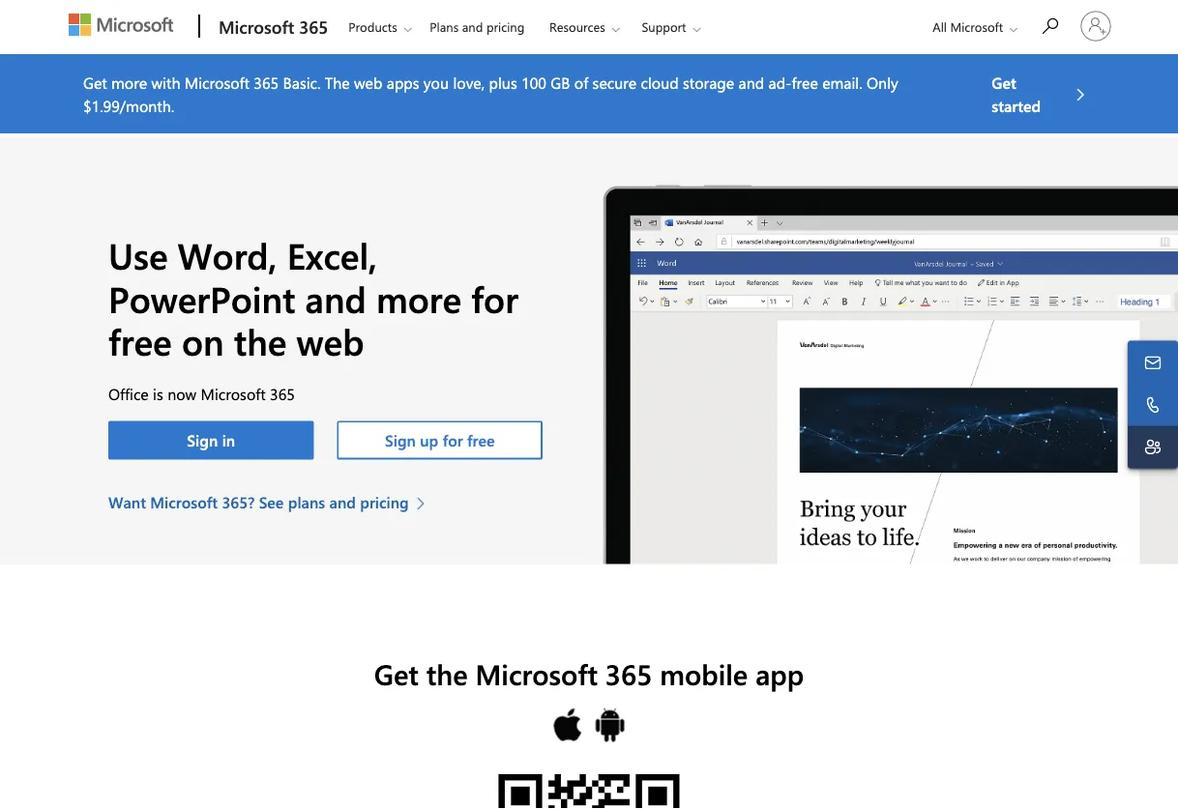 Task type: vqa. For each thing, say whether or not it's contained in the screenshot.
no
no



Task type: describe. For each thing, give the bounding box(es) containing it.
100
[[522, 72, 547, 92]]

mobile
[[660, 655, 748, 693]]

resources button
[[537, 1, 636, 53]]

365 inside "link"
[[299, 15, 328, 38]]

want microsoft 365? see plans and pricing
[[108, 492, 409, 513]]

resources
[[550, 18, 606, 35]]

sign in
[[187, 430, 235, 451]]

get for get started
[[992, 72, 1017, 92]]

$1.99/month.
[[83, 95, 174, 116]]

microsoft image
[[69, 14, 173, 36]]

1 horizontal spatial pricing
[[487, 18, 525, 35]]

microsoft 365
[[219, 15, 328, 38]]

sign in link
[[108, 421, 314, 460]]

support
[[642, 18, 687, 35]]

android and apple logos image
[[552, 707, 627, 745]]

love,
[[453, 72, 485, 92]]

ad-
[[769, 72, 792, 92]]

app
[[756, 655, 804, 693]]

basic.
[[283, 72, 321, 92]]

use
[[108, 231, 168, 279]]

free inside use word, excel, powerpoint and more for free on the web
[[108, 317, 172, 365]]

started
[[992, 95, 1041, 116]]

excel,
[[287, 231, 377, 279]]

0 horizontal spatial pricing
[[360, 492, 409, 513]]

gb
[[551, 72, 570, 92]]

plans
[[430, 18, 459, 35]]

support button
[[629, 1, 717, 53]]

get more with microsoft 365 basic. the web apps you love, plus 100 gb of secure cloud storage and ad-free email. only $1.99/month.
[[83, 72, 899, 116]]

get for get the microsoft 365 mobile app
[[374, 655, 419, 693]]

want microsoft 365? see plans and pricing link
[[108, 491, 435, 514]]

365 up android and apple logos
[[606, 655, 652, 693]]

powerpoint
[[108, 274, 296, 322]]

sign for sign up for free
[[385, 430, 416, 451]]

1 vertical spatial for
[[443, 430, 463, 451]]

plus
[[489, 72, 517, 92]]

1 horizontal spatial the
[[427, 655, 468, 693]]

the
[[325, 72, 350, 92]]

for inside use word, excel, powerpoint and more for free on the web
[[472, 274, 519, 322]]

365?
[[222, 492, 255, 513]]

a computer screen showing a resume being created in word on the web. image
[[589, 184, 1179, 565]]

365 up sign in link
[[270, 384, 295, 404]]

with
[[151, 72, 180, 92]]

secure
[[593, 72, 637, 92]]

sign up for free
[[385, 430, 495, 451]]

more inside get more with microsoft 365 basic. the web apps you love, plus 100 gb of secure cloud storage and ad-free email. only $1.99/month.
[[111, 72, 147, 92]]

of
[[575, 72, 589, 92]]

all
[[933, 18, 947, 35]]

microsoft up android and apple logos
[[476, 655, 598, 693]]

web inside use word, excel, powerpoint and more for free on the web
[[297, 317, 364, 365]]

microsoft left 365?
[[150, 492, 218, 513]]

see
[[259, 492, 284, 513]]

email.
[[823, 72, 863, 92]]



Task type: locate. For each thing, give the bounding box(es) containing it.
pricing up the plus
[[487, 18, 525, 35]]

plans
[[288, 492, 325, 513]]

sign up for free link
[[337, 421, 543, 460]]

want
[[108, 492, 146, 513]]

2 horizontal spatial get
[[992, 72, 1017, 92]]

0 vertical spatial free
[[792, 72, 818, 92]]

microsoft inside dropdown button
[[951, 18, 1004, 35]]

and
[[462, 18, 483, 35], [739, 72, 765, 92], [305, 274, 367, 322], [330, 492, 356, 513]]

up
[[420, 430, 439, 451]]

0 horizontal spatial the
[[234, 317, 287, 365]]

1 vertical spatial the
[[427, 655, 468, 693]]

0 horizontal spatial sign
[[187, 430, 218, 451]]

0 vertical spatial pricing
[[487, 18, 525, 35]]

0 vertical spatial web
[[354, 72, 383, 92]]

0 vertical spatial for
[[472, 274, 519, 322]]

sign left in
[[187, 430, 218, 451]]

now
[[168, 384, 197, 404]]

qr code to download the microsoft 365 mobile app image
[[493, 769, 686, 810]]

free inside "sign up for free" link
[[467, 430, 495, 451]]

get
[[83, 72, 107, 92], [992, 72, 1017, 92], [374, 655, 419, 693]]

1 sign from the left
[[187, 430, 218, 451]]

0 horizontal spatial for
[[443, 430, 463, 451]]

microsoft up in
[[201, 384, 266, 404]]

on
[[182, 317, 224, 365]]

microsoft up basic.
[[219, 15, 294, 38]]

is
[[153, 384, 163, 404]]

get inside get more with microsoft 365 basic. the web apps you love, plus 100 gb of secure cloud storage and ad-free email. only $1.99/month.
[[83, 72, 107, 92]]

only
[[867, 72, 899, 92]]

get inside get started
[[992, 72, 1017, 92]]

apps
[[387, 72, 419, 92]]

microsoft right all
[[951, 18, 1004, 35]]

for
[[472, 274, 519, 322], [443, 430, 463, 451]]

1 vertical spatial pricing
[[360, 492, 409, 513]]

sign
[[187, 430, 218, 451], [385, 430, 416, 451]]

word,
[[178, 231, 277, 279]]

365 up basic.
[[299, 15, 328, 38]]

pricing right plans
[[360, 492, 409, 513]]

1 vertical spatial free
[[108, 317, 172, 365]]

0 vertical spatial more
[[111, 72, 147, 92]]

2 vertical spatial free
[[467, 430, 495, 451]]

office is now microsoft 365
[[108, 384, 295, 404]]

1 horizontal spatial free
[[467, 430, 495, 451]]

plans and pricing link
[[421, 1, 534, 47]]

all microsoft button
[[918, 1, 1024, 53]]

1 horizontal spatial sign
[[385, 430, 416, 451]]

web right the
[[354, 72, 383, 92]]

microsoft inside get more with microsoft 365 basic. the web apps you love, plus 100 gb of secure cloud storage and ad-free email. only $1.99/month.
[[185, 72, 250, 92]]

365 inside get more with microsoft 365 basic. the web apps you love, plus 100 gb of secure cloud storage and ad-free email. only $1.99/month.
[[254, 72, 279, 92]]

free up office
[[108, 317, 172, 365]]

web down excel,
[[297, 317, 364, 365]]

None search field
[[1030, 3, 1073, 46]]

and inside use word, excel, powerpoint and more for free on the web
[[305, 274, 367, 322]]

2 horizontal spatial free
[[792, 72, 818, 92]]

free left email.
[[792, 72, 818, 92]]

products
[[349, 18, 397, 35]]

2 sign from the left
[[385, 430, 416, 451]]

1 vertical spatial more
[[376, 274, 462, 322]]

office
[[108, 384, 149, 404]]

get for get more with microsoft 365 basic. the web apps you love, plus 100 gb of secure cloud storage and ad-free email. only $1.99/month.
[[83, 72, 107, 92]]

pricing
[[487, 18, 525, 35], [360, 492, 409, 513]]

all microsoft
[[933, 18, 1004, 35]]

free
[[792, 72, 818, 92], [108, 317, 172, 365], [467, 430, 495, 451]]

web
[[354, 72, 383, 92], [297, 317, 364, 365]]

0 horizontal spatial get
[[83, 72, 107, 92]]

0 vertical spatial the
[[234, 317, 287, 365]]

1 horizontal spatial more
[[376, 274, 462, 322]]

microsoft 365 link
[[209, 1, 334, 53]]

microsoft right with
[[185, 72, 250, 92]]

more
[[111, 72, 147, 92], [376, 274, 462, 322]]

1 horizontal spatial for
[[472, 274, 519, 322]]

use word, excel, powerpoint and more for free on the web
[[108, 231, 519, 365]]

get the microsoft 365 mobile app
[[374, 655, 804, 693]]

in
[[222, 430, 235, 451]]

cloud
[[641, 72, 679, 92]]

sign left up
[[385, 430, 416, 451]]

the
[[234, 317, 287, 365], [427, 655, 468, 693]]

microsoft inside "link"
[[219, 15, 294, 38]]

plans and pricing
[[430, 18, 525, 35]]

and inside get more with microsoft 365 basic. the web apps you love, plus 100 gb of secure cloud storage and ad-free email. only $1.99/month.
[[739, 72, 765, 92]]

free inside get more with microsoft 365 basic. the web apps you love, plus 100 gb of secure cloud storage and ad-free email. only $1.99/month.
[[792, 72, 818, 92]]

0 horizontal spatial more
[[111, 72, 147, 92]]

get started link
[[992, 71, 1095, 117]]

365
[[299, 15, 328, 38], [254, 72, 279, 92], [270, 384, 295, 404], [606, 655, 652, 693]]

products button
[[336, 1, 427, 53]]

you
[[424, 72, 449, 92]]

sign for sign in
[[187, 430, 218, 451]]

1 vertical spatial web
[[297, 317, 364, 365]]

free right up
[[467, 430, 495, 451]]

more inside use word, excel, powerpoint and more for free on the web
[[376, 274, 462, 322]]

web inside get more with microsoft 365 basic. the web apps you love, plus 100 gb of secure cloud storage and ad-free email. only $1.99/month.
[[354, 72, 383, 92]]

microsoft
[[219, 15, 294, 38], [951, 18, 1004, 35], [185, 72, 250, 92], [201, 384, 266, 404], [150, 492, 218, 513], [476, 655, 598, 693]]

get started
[[992, 72, 1041, 116]]

the inside use word, excel, powerpoint and more for free on the web
[[234, 317, 287, 365]]

0 horizontal spatial free
[[108, 317, 172, 365]]

storage
[[683, 72, 735, 92]]

1 horizontal spatial get
[[374, 655, 419, 693]]

365 left basic.
[[254, 72, 279, 92]]



